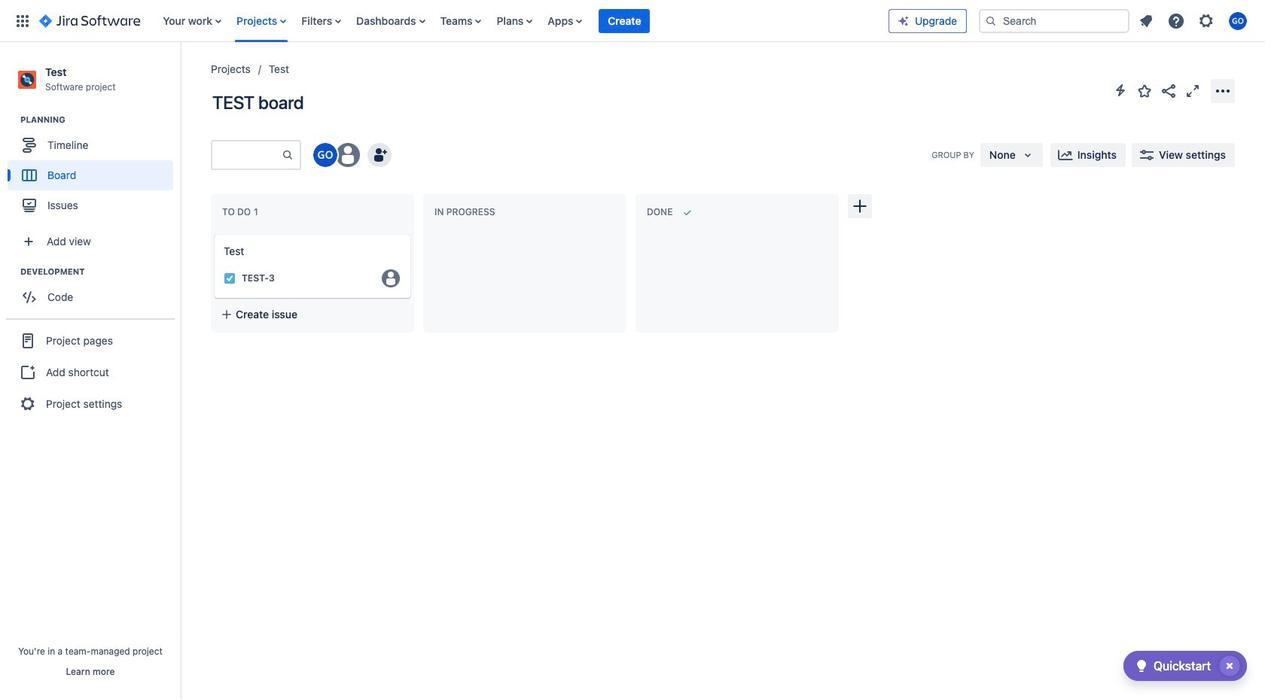 Task type: vqa. For each thing, say whether or not it's contained in the screenshot.
Task icon
yes



Task type: locate. For each thing, give the bounding box(es) containing it.
add people image
[[371, 146, 389, 164]]

0 vertical spatial heading
[[20, 114, 180, 126]]

star test board image
[[1136, 82, 1154, 100]]

group
[[8, 114, 180, 225], [8, 266, 180, 317], [6, 319, 175, 426]]

1 vertical spatial heading
[[20, 266, 180, 278]]

list
[[155, 0, 889, 42], [1133, 7, 1256, 34]]

notifications image
[[1137, 12, 1155, 30]]

1 horizontal spatial list
[[1133, 7, 1256, 34]]

1 vertical spatial group
[[8, 266, 180, 317]]

settings image
[[1198, 12, 1216, 30]]

primary element
[[9, 0, 889, 42]]

list item
[[599, 0, 650, 42]]

automations menu button icon image
[[1112, 81, 1130, 99]]

0 horizontal spatial list
[[155, 0, 889, 42]]

jira software image
[[39, 12, 140, 30], [39, 12, 140, 30]]

sidebar navigation image
[[164, 60, 197, 90]]

your profile and settings image
[[1229, 12, 1247, 30]]

task image
[[224, 273, 236, 285]]

create issue image
[[204, 224, 222, 243]]

2 heading from the top
[[20, 266, 180, 278]]

1 heading from the top
[[20, 114, 180, 126]]

appswitcher icon image
[[14, 12, 32, 30]]

banner
[[0, 0, 1265, 42]]

2 vertical spatial group
[[6, 319, 175, 426]]

0 vertical spatial group
[[8, 114, 180, 225]]

None search field
[[979, 9, 1130, 33]]

heading
[[20, 114, 180, 126], [20, 266, 180, 278]]

development image
[[2, 263, 20, 281]]



Task type: describe. For each thing, give the bounding box(es) containing it.
planning image
[[2, 111, 20, 129]]

search image
[[985, 15, 997, 27]]

help image
[[1167, 12, 1185, 30]]

create column image
[[851, 197, 869, 215]]

heading for group associated with development icon
[[20, 266, 180, 278]]

enter full screen image
[[1184, 82, 1202, 100]]

group for development icon
[[8, 266, 180, 317]]

more actions image
[[1214, 82, 1232, 100]]

dismiss quickstart image
[[1218, 654, 1242, 679]]

group for planning "icon" on the left of page
[[8, 114, 180, 225]]

heading for group corresponding to planning "icon" on the left of page
[[20, 114, 180, 126]]

to do element
[[222, 206, 261, 218]]

sidebar element
[[0, 42, 181, 700]]

check image
[[1133, 658, 1151, 676]]

Search this board text field
[[212, 142, 282, 169]]

Search field
[[979, 9, 1130, 33]]



